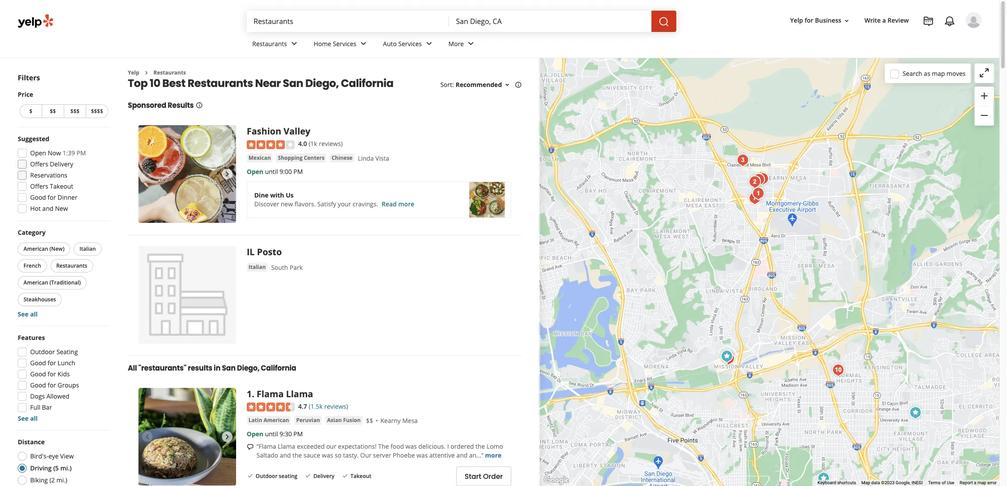 Task type: locate. For each thing, give the bounding box(es) containing it.
1 horizontal spatial a
[[974, 480, 977, 485]]

group containing category
[[16, 228, 110, 319]]

services right home
[[333, 39, 356, 48]]

1 until from the top
[[265, 167, 278, 176]]

good up the 'dogs'
[[30, 381, 46, 389]]

until
[[265, 167, 278, 176], [265, 430, 278, 438]]

il posto image
[[138, 246, 236, 344], [815, 470, 833, 486]]

home services link
[[307, 32, 376, 58]]

0 vertical spatial il posto image
[[138, 246, 236, 344]]

for left business on the top
[[805, 16, 814, 25]]

1 good from the top
[[30, 193, 46, 202]]

for inside button
[[805, 16, 814, 25]]

offers takeout
[[30, 182, 73, 190]]

0 vertical spatial the
[[476, 442, 485, 451]]

baba'z grill image
[[907, 404, 925, 422]]

mi.) for driving (5 mi.)
[[60, 464, 72, 472]]

expectations!
[[338, 442, 377, 451]]

16 checkmark v2 image for takeout
[[342, 472, 349, 479]]

see all
[[18, 310, 38, 318], [18, 414, 38, 423]]

1 offers from the top
[[30, 160, 48, 168]]

0 vertical spatial delivery
[[50, 160, 73, 168]]

1 vertical spatial italian
[[249, 263, 266, 271]]

1 vertical spatial a
[[974, 480, 977, 485]]

16 checkmark v2 image
[[305, 472, 312, 479]]

view
[[60, 452, 74, 460]]

diego, down home
[[305, 76, 339, 91]]

1 horizontal spatial fashion valley image
[[718, 348, 736, 365]]

mi.) right the (5
[[60, 464, 72, 472]]

1 24 chevron down v2 image from the left
[[289, 38, 299, 49]]

2 see all button from the top
[[18, 414, 38, 423]]

24 chevron down v2 image inside more link
[[466, 38, 476, 49]]

all
[[30, 310, 38, 318], [30, 414, 38, 423]]

previous image for open until 9:00 pm
[[142, 169, 153, 180]]

fusion
[[343, 416, 361, 424]]

2 previous image from the top
[[142, 432, 153, 442]]

1 horizontal spatial restaurants link
[[245, 32, 307, 58]]

good up hot
[[30, 193, 46, 202]]

offers up reservations
[[30, 160, 48, 168]]

24 chevron down v2 image inside home services link
[[358, 38, 369, 49]]

0 vertical spatial slideshow element
[[138, 125, 236, 223]]

slideshow element for open until 9:00 pm
[[138, 125, 236, 223]]

0 horizontal spatial italian
[[80, 245, 96, 253]]

american up open until 9:30 pm on the left of page
[[264, 416, 289, 424]]

linda vista
[[358, 154, 389, 162]]

of
[[942, 480, 946, 485]]

south park
[[271, 263, 303, 272]]

mi.) right (2
[[56, 476, 67, 484]]

pm right '1:39'
[[77, 149, 86, 157]]

map for error
[[978, 480, 986, 485]]

restaurants up near
[[252, 39, 287, 48]]

start order link
[[456, 467, 511, 486]]

1 horizontal spatial services
[[398, 39, 422, 48]]

next image
[[222, 432, 233, 442]]

all down full
[[30, 414, 38, 423]]

restaurants link
[[245, 32, 307, 58], [154, 69, 186, 76]]

2 vertical spatial pm
[[294, 430, 303, 438]]

group
[[975, 87, 994, 126], [15, 134, 110, 216], [16, 228, 110, 319], [15, 333, 110, 423]]

2 horizontal spatial and
[[457, 451, 468, 459]]

1 vertical spatial offers
[[30, 182, 48, 190]]

see all for features
[[18, 414, 38, 423]]

takeout down our
[[350, 472, 371, 480]]

2 vertical spatial american
[[264, 416, 289, 424]]

1 vertical spatial llama
[[278, 442, 295, 451]]

2 good from the top
[[30, 359, 46, 367]]

0 vertical spatial mi.)
[[60, 464, 72, 472]]

16 checkmark v2 image left outdoor seating
[[247, 472, 254, 479]]

more right "read"
[[398, 200, 414, 208]]

italian button down "il"
[[247, 263, 268, 272]]

expand map image
[[979, 67, 990, 78]]

reviews) right (1k
[[319, 140, 343, 148]]

american inside american (new) 'button'
[[24, 245, 48, 253]]

services right auto
[[398, 39, 422, 48]]

1 vertical spatial yelp
[[128, 69, 139, 76]]

24 chevron down v2 image for home services
[[358, 38, 369, 49]]

$$$$ button
[[86, 104, 108, 118]]

1
[[247, 388, 252, 400]]

start
[[465, 471, 481, 481]]

was down 'our'
[[322, 451, 333, 459]]

see all button down steakhouses button
[[18, 310, 38, 318]]

a right write
[[883, 16, 886, 25]]

yelp left business on the top
[[790, 16, 803, 25]]

reviews) up asian on the bottom of the page
[[324, 402, 348, 411]]

2 vertical spatial open
[[247, 430, 263, 438]]

for down "offers takeout"
[[48, 193, 56, 202]]

for for groups
[[48, 381, 56, 389]]

good
[[30, 193, 46, 202], [30, 359, 46, 367], [30, 370, 46, 378], [30, 381, 46, 389]]

option group
[[15, 438, 110, 486]]

$$ right 'fusion'
[[366, 416, 373, 425]]

outdoor down saltado
[[256, 472, 277, 480]]

and right saltado
[[280, 451, 291, 459]]

previous image
[[142, 169, 153, 180], [142, 432, 153, 442]]

2 until from the top
[[265, 430, 278, 438]]

search as map moves
[[903, 69, 966, 77]]

1 vertical spatial previous image
[[142, 432, 153, 442]]

1 previous image from the top
[[142, 169, 153, 180]]

group containing suggested
[[15, 134, 110, 216]]

see for category
[[18, 310, 29, 318]]

for for kids
[[48, 370, 56, 378]]

services
[[333, 39, 356, 48], [398, 39, 422, 48]]

24 chevron down v2 image right "more"
[[466, 38, 476, 49]]

tyler b. image
[[966, 12, 982, 28]]

1 none field from the left
[[254, 16, 442, 26]]

offers down reservations
[[30, 182, 48, 190]]

mexican button
[[247, 153, 273, 162]]

1 see all from the top
[[18, 310, 38, 318]]

price group
[[18, 90, 110, 120]]

map right as
[[932, 69, 945, 77]]

reservations
[[30, 171, 67, 179]]

0 vertical spatial diego,
[[305, 76, 339, 91]]

llama down 9:30
[[278, 442, 295, 451]]

0 horizontal spatial $$
[[50, 107, 56, 115]]

pm
[[77, 149, 86, 157], [294, 167, 303, 176], [294, 430, 303, 438]]

10
[[150, 76, 160, 91]]

0 vertical spatial map
[[932, 69, 945, 77]]

1 vertical spatial san
[[222, 363, 236, 373]]

outdoor up good for lunch
[[30, 348, 55, 356]]

16 chevron down v2 image inside the recommended popup button
[[504, 81, 511, 88]]

1 vertical spatial california
[[261, 363, 296, 373]]

1 vertical spatial slideshow element
[[138, 388, 236, 486]]

latin american button
[[247, 416, 291, 425]]

error
[[988, 480, 997, 485]]

24 chevron down v2 image left home
[[289, 38, 299, 49]]

1 vertical spatial more
[[485, 451, 502, 459]]

2 services from the left
[[398, 39, 422, 48]]

2 none field from the left
[[456, 16, 644, 26]]

1 horizontal spatial california
[[341, 76, 394, 91]]

1 vertical spatial american
[[24, 279, 48, 286]]

a inside 'element'
[[883, 16, 886, 25]]

1 vertical spatial all
[[30, 414, 38, 423]]

0 horizontal spatial more
[[398, 200, 414, 208]]

good up good for kids
[[30, 359, 46, 367]]

0 horizontal spatial none field
[[254, 16, 442, 26]]

2 see all from the top
[[18, 414, 38, 423]]

see down steakhouses button
[[18, 310, 29, 318]]

restaurants link up near
[[245, 32, 307, 58]]

restaurants inside button
[[56, 262, 87, 269]]

keyboard
[[818, 480, 836, 485]]

0 horizontal spatial il posto image
[[138, 246, 236, 344]]

american inside latin american button
[[264, 416, 289, 424]]

for down good for lunch
[[48, 370, 56, 378]]

1 see from the top
[[18, 310, 29, 318]]

pm for open until 9:30 pm
[[294, 430, 303, 438]]

(1k
[[309, 140, 317, 148]]

delivery right 16 checkmark v2 icon
[[313, 472, 335, 480]]

1 horizontal spatial italian button
[[247, 263, 268, 272]]

0 vertical spatial italian button
[[74, 242, 102, 256]]

san right in
[[222, 363, 236, 373]]

our
[[326, 442, 336, 451]]

$$ inside button
[[50, 107, 56, 115]]

16 chevron down v2 image
[[843, 17, 850, 24], [504, 81, 511, 88]]

restaurants link right 16 chevron right v2 image
[[154, 69, 186, 76]]

zoom in image
[[979, 90, 990, 101]]

takeout up dinner
[[50, 182, 73, 190]]

16 checkmark v2 image for outdoor seating
[[247, 472, 254, 479]]

keyboard shortcuts
[[818, 480, 856, 485]]

attentive
[[429, 451, 455, 459]]

for down good for kids
[[48, 381, 56, 389]]

american down category
[[24, 245, 48, 253]]

centers
[[304, 154, 325, 161]]

seating
[[56, 348, 78, 356]]

terms of use link
[[928, 480, 955, 485]]

16 chevron down v2 image for yelp for business
[[843, 17, 850, 24]]

2 offers from the top
[[30, 182, 48, 190]]

4 24 chevron down v2 image from the left
[[466, 38, 476, 49]]

a for write
[[883, 16, 886, 25]]

3 good from the top
[[30, 370, 46, 378]]

and
[[42, 204, 53, 213], [280, 451, 291, 459], [457, 451, 468, 459]]

american inside american (traditional) button
[[24, 279, 48, 286]]

see
[[18, 310, 29, 318], [18, 414, 29, 423]]

report
[[960, 480, 973, 485]]

3 24 chevron down v2 image from the left
[[424, 38, 434, 49]]

0 horizontal spatial outdoor
[[30, 348, 55, 356]]

0 horizontal spatial the
[[293, 451, 302, 459]]

see all for category
[[18, 310, 38, 318]]

$$ left '$$$' button
[[50, 107, 56, 115]]

$$$$
[[91, 107, 103, 115]]

italian up restaurants button
[[80, 245, 96, 253]]

a right report at right bottom
[[974, 480, 977, 485]]

16 chevron down v2 image left 16 info v2 image
[[504, 81, 511, 88]]

0 horizontal spatial delivery
[[50, 160, 73, 168]]

offers for offers delivery
[[30, 160, 48, 168]]

1 horizontal spatial outdoor
[[256, 472, 277, 480]]

slideshow element for open until 9:30 pm
[[138, 388, 236, 486]]

1 16 checkmark v2 image from the left
[[247, 472, 254, 479]]

shopping
[[278, 154, 303, 161]]

mi.)
[[60, 464, 72, 472], [56, 476, 67, 484]]

2 24 chevron down v2 image from the left
[[358, 38, 369, 49]]

1 all from the top
[[30, 310, 38, 318]]

1 vertical spatial the
[[293, 451, 302, 459]]

0 horizontal spatial yelp
[[128, 69, 139, 76]]

24 chevron down v2 image left auto
[[358, 38, 369, 49]]

open down latin
[[247, 430, 263, 438]]

see all down full
[[18, 414, 38, 423]]

outdoor
[[30, 348, 55, 356], [256, 472, 277, 480]]

0 vertical spatial pm
[[77, 149, 86, 157]]

bar
[[42, 403, 52, 411]]

16 chevron down v2 image inside yelp for business button
[[843, 17, 850, 24]]

shopping centers button
[[276, 153, 326, 162]]

san right near
[[283, 76, 303, 91]]

16 chevron down v2 image right business on the top
[[843, 17, 850, 24]]

peruvian button
[[294, 416, 322, 425]]

italian down "il"
[[249, 263, 266, 271]]

1 vertical spatial mi.)
[[56, 476, 67, 484]]

review
[[888, 16, 909, 25]]

features
[[18, 333, 45, 342]]

cravings.
[[353, 200, 378, 208]]

llama up 4.7 link
[[286, 388, 313, 400]]

flavors.
[[295, 200, 316, 208]]

results
[[168, 100, 194, 111]]

16 checkmark v2 image
[[247, 472, 254, 479], [342, 472, 349, 479]]

2 all from the top
[[30, 414, 38, 423]]

0 vertical spatial san
[[283, 76, 303, 91]]

and right hot
[[42, 204, 53, 213]]

shopping centers
[[278, 154, 325, 161]]

restaurants up 16 info v2 icon
[[188, 76, 253, 91]]

0 horizontal spatial map
[[932, 69, 945, 77]]

16 checkmark v2 image down tasty.
[[342, 472, 349, 479]]

0 horizontal spatial 16 chevron down v2 image
[[504, 81, 511, 88]]

$$$
[[70, 107, 80, 115]]

0 vertical spatial more
[[398, 200, 414, 208]]

tasty.
[[343, 451, 359, 459]]

1 horizontal spatial italian
[[249, 263, 266, 271]]

zoom out image
[[979, 110, 990, 121]]

0 horizontal spatial a
[[883, 16, 886, 25]]

1 vertical spatial see
[[18, 414, 29, 423]]

chinese
[[332, 154, 353, 161]]

mexican link
[[247, 153, 273, 162]]

write
[[865, 16, 881, 25]]

0 vertical spatial offers
[[30, 160, 48, 168]]

1 vertical spatial map
[[978, 480, 986, 485]]

map left 'error'
[[978, 480, 986, 485]]

now
[[48, 149, 61, 157]]

$ button
[[20, 104, 42, 118]]

1 vertical spatial pm
[[294, 167, 303, 176]]

for up good for kids
[[48, 359, 56, 367]]

0 vertical spatial all
[[30, 310, 38, 318]]

1 horizontal spatial more
[[485, 451, 502, 459]]

fashion valley image
[[138, 125, 236, 223], [718, 348, 736, 365]]

open down suggested
[[30, 149, 46, 157]]

diego, up "1"
[[237, 363, 260, 373]]

use
[[947, 480, 955, 485]]

4.7 star rating image
[[247, 403, 295, 412]]

the left sauce
[[293, 451, 302, 459]]

dine
[[254, 191, 269, 199]]

0 vertical spatial outdoor
[[30, 348, 55, 356]]

0 vertical spatial american
[[24, 245, 48, 253]]

1 vertical spatial diego,
[[237, 363, 260, 373]]

24 chevron down v2 image
[[289, 38, 299, 49], [358, 38, 369, 49], [424, 38, 434, 49], [466, 38, 476, 49]]

yelp inside button
[[790, 16, 803, 25]]

1 vertical spatial see all button
[[18, 414, 38, 423]]

1 horizontal spatial diego,
[[305, 76, 339, 91]]

all for features
[[30, 414, 38, 423]]

good down good for lunch
[[30, 370, 46, 378]]

good for groups
[[30, 381, 79, 389]]

mexican
[[249, 154, 271, 161]]

good for good for lunch
[[30, 359, 46, 367]]

dogs
[[30, 392, 45, 400]]

0 horizontal spatial takeout
[[50, 182, 73, 190]]

1 vertical spatial takeout
[[350, 472, 371, 480]]

1 horizontal spatial yelp
[[790, 16, 803, 25]]

4.0 (1k reviews)
[[298, 140, 343, 148]]

delivery down 'open now 1:39 pm'
[[50, 160, 73, 168]]

0 vertical spatial italian
[[80, 245, 96, 253]]

0 horizontal spatial california
[[261, 363, 296, 373]]

good for good for dinner
[[30, 193, 46, 202]]

1 horizontal spatial san
[[283, 76, 303, 91]]

craft house fashion valley image
[[720, 350, 738, 368]]

see all button down full
[[18, 414, 38, 423]]

1 services from the left
[[333, 39, 356, 48]]

good for good for groups
[[30, 381, 46, 389]]

yelp left 16 chevron right v2 image
[[128, 69, 139, 76]]

2 slideshow element from the top
[[138, 388, 236, 486]]

all
[[128, 363, 137, 373]]

pm right 9:00
[[294, 167, 303, 176]]

google image
[[542, 474, 571, 486]]

french
[[24, 262, 41, 269]]

none field find
[[254, 16, 442, 26]]

2 16 checkmark v2 image from the left
[[342, 472, 349, 479]]

1 horizontal spatial 16 chevron down v2 image
[[843, 17, 850, 24]]

0 vertical spatial a
[[883, 16, 886, 25]]

0 vertical spatial california
[[341, 76, 394, 91]]

american
[[24, 245, 48, 253], [24, 279, 48, 286], [264, 416, 289, 424]]

None search field
[[247, 11, 678, 32]]

see all down steakhouses button
[[18, 310, 38, 318]]

0 vertical spatial takeout
[[50, 182, 73, 190]]

1 vertical spatial 16 chevron down v2 image
[[504, 81, 511, 88]]

services for auto services
[[398, 39, 422, 48]]

more down lomo
[[485, 451, 502, 459]]

open for open until 9:00 pm
[[247, 167, 263, 176]]

0 horizontal spatial restaurants link
[[154, 69, 186, 76]]

biking
[[30, 476, 48, 484]]

services for home services
[[333, 39, 356, 48]]

0 vertical spatial $$
[[50, 107, 56, 115]]

american down french button
[[24, 279, 48, 286]]

restaurants up '(traditional)'
[[56, 262, 87, 269]]

restaurants right 16 chevron right v2 image
[[154, 69, 186, 76]]

2 see from the top
[[18, 414, 29, 423]]

1 vertical spatial il posto image
[[815, 470, 833, 486]]

0 vertical spatial see all
[[18, 310, 38, 318]]

4 good from the top
[[30, 381, 46, 389]]

24 chevron down v2 image right auto services
[[424, 38, 434, 49]]

pm right 9:30
[[294, 430, 303, 438]]

dogs allowed
[[30, 392, 69, 400]]

american (traditional) button
[[18, 276, 87, 289]]

(new)
[[49, 245, 64, 253]]

outdoor for outdoor seating
[[30, 348, 55, 356]]

map for moves
[[932, 69, 945, 77]]

italian button up restaurants button
[[74, 242, 102, 256]]

slideshow element
[[138, 125, 236, 223], [138, 388, 236, 486]]

1 vertical spatial fashion valley image
[[718, 348, 736, 365]]

1 horizontal spatial il posto image
[[815, 470, 833, 486]]

good for dinner
[[30, 193, 77, 202]]

1 vertical spatial reviews)
[[324, 402, 348, 411]]

see all button for features
[[18, 414, 38, 423]]

see up distance
[[18, 414, 29, 423]]

0 vertical spatial yelp
[[790, 16, 803, 25]]

0 vertical spatial see
[[18, 310, 29, 318]]

and down ordered
[[457, 451, 468, 459]]

0 horizontal spatial san
[[222, 363, 236, 373]]

all down steakhouses button
[[30, 310, 38, 318]]

american for american (new)
[[24, 245, 48, 253]]

0 horizontal spatial fashion valley image
[[138, 125, 236, 223]]

our
[[360, 451, 372, 459]]

0 vertical spatial until
[[265, 167, 278, 176]]

1 see all button from the top
[[18, 310, 38, 318]]

0 horizontal spatial 16 checkmark v2 image
[[247, 472, 254, 479]]

1 slideshow element from the top
[[138, 125, 236, 223]]

16 chevron down v2 image for recommended
[[504, 81, 511, 88]]

option group containing distance
[[15, 438, 110, 486]]

24 chevron down v2 image for more
[[466, 38, 476, 49]]

shopping centers link
[[276, 153, 326, 162]]

1 horizontal spatial takeout
[[350, 472, 371, 480]]

24 chevron down v2 image for auto services
[[424, 38, 434, 49]]

offers for offers takeout
[[30, 182, 48, 190]]

(5
[[53, 464, 59, 472]]

None field
[[254, 16, 442, 26], [456, 16, 644, 26]]

your
[[338, 200, 351, 208]]

1 horizontal spatial none field
[[456, 16, 644, 26]]

flama llama image
[[750, 185, 767, 202]]

yelp for the yelp link
[[128, 69, 139, 76]]

0 vertical spatial previous image
[[142, 169, 153, 180]]

the up an…" at the bottom left of the page
[[476, 442, 485, 451]]

1 horizontal spatial 16 checkmark v2 image
[[342, 472, 349, 479]]

until left 9:00
[[265, 167, 278, 176]]

4.0
[[298, 140, 307, 148]]

24 chevron down v2 image inside auto services link
[[424, 38, 434, 49]]

(1.5k reviews) link
[[309, 401, 348, 411]]

formoosa image
[[746, 173, 764, 191]]

groups
[[58, 381, 79, 389]]

open down mexican link
[[247, 167, 263, 176]]

yuk dae jang image
[[734, 151, 752, 169]]

map region
[[522, 20, 1006, 486]]

until up "flama
[[265, 430, 278, 438]]

1 vertical spatial open
[[247, 167, 263, 176]]

1 horizontal spatial delivery
[[313, 472, 335, 480]]

business categories element
[[245, 32, 982, 58]]

1 vertical spatial restaurants link
[[154, 69, 186, 76]]

1 horizontal spatial $$
[[366, 416, 373, 425]]

ordered
[[451, 442, 474, 451]]

kearny mesa
[[380, 416, 418, 425]]



Task type: vqa. For each thing, say whether or not it's contained in the screenshot.
had
no



Task type: describe. For each thing, give the bounding box(es) containing it.
in
[[214, 363, 220, 373]]

mesa
[[402, 416, 418, 425]]

yun tea house image
[[746, 190, 764, 207]]

steamy piggy image
[[750, 171, 768, 189]]

notifications image
[[945, 16, 955, 27]]

open now 1:39 pm
[[30, 149, 86, 157]]

fashion valley link
[[247, 125, 310, 137]]

flama llama image
[[138, 388, 236, 486]]

open for open until 9:30 pm
[[247, 430, 263, 438]]

distance
[[18, 438, 45, 446]]

new
[[281, 200, 293, 208]]

0 horizontal spatial italian button
[[74, 242, 102, 256]]

il
[[247, 246, 255, 258]]

top 10 best restaurants near san diego, california
[[128, 76, 394, 91]]

.
[[252, 388, 254, 400]]

french button
[[18, 259, 47, 273]]

business
[[815, 16, 842, 25]]

©2023
[[881, 480, 895, 485]]

flama
[[257, 388, 284, 400]]

more inside dine with us discover new flavors. satisfy your cravings. read more
[[398, 200, 414, 208]]

suggested
[[18, 134, 49, 143]]

c level image
[[662, 483, 680, 486]]

allowed
[[46, 392, 69, 400]]

asian fusion link
[[325, 416, 362, 425]]

auto services link
[[376, 32, 441, 58]]

american (new) button
[[18, 242, 70, 256]]

open for open now 1:39 pm
[[30, 149, 46, 157]]

more link
[[441, 32, 483, 58]]

until for until 9:30 pm
[[265, 430, 278, 438]]

was up phoebe
[[406, 442, 417, 451]]

0 vertical spatial fashion valley image
[[138, 125, 236, 223]]

map
[[862, 480, 870, 485]]

terms of use
[[928, 480, 955, 485]]

steakhouses button
[[18, 293, 62, 306]]

for for lunch
[[48, 359, 56, 367]]

all for category
[[30, 310, 38, 318]]

pm for open until 9:00 pm
[[294, 167, 303, 176]]

next image
[[222, 169, 233, 180]]

yelp link
[[128, 69, 139, 76]]

1 horizontal spatial the
[[476, 442, 485, 451]]

i
[[447, 442, 449, 451]]

full bar
[[30, 403, 52, 411]]

outdoor seating
[[256, 472, 298, 480]]

order
[[483, 471, 503, 481]]

top
[[128, 76, 148, 91]]

see for features
[[18, 414, 29, 423]]

outdoor seating
[[30, 348, 78, 356]]

(1.5k
[[309, 402, 323, 411]]

for for dinner
[[48, 193, 56, 202]]

best
[[162, 76, 186, 91]]

hot and new
[[30, 204, 68, 213]]

asian fusion button
[[325, 416, 362, 425]]

0 vertical spatial restaurants link
[[245, 32, 307, 58]]

Find text field
[[254, 16, 442, 26]]

lomo
[[487, 442, 503, 451]]

ten seconds yunnan rice noodle image
[[754, 170, 772, 188]]

us
[[286, 191, 294, 199]]

il posto
[[247, 246, 282, 258]]

peruvian link
[[294, 416, 322, 425]]

open until 9:00 pm
[[247, 167, 303, 176]]

0 horizontal spatial diego,
[[237, 363, 260, 373]]

16 speech v2 image
[[247, 443, 254, 450]]

new
[[55, 204, 68, 213]]

open until 9:30 pm
[[247, 430, 303, 438]]

linda
[[358, 154, 374, 162]]

group containing features
[[15, 333, 110, 423]]

until for until 9:00 pm
[[265, 167, 278, 176]]

read
[[382, 200, 397, 208]]

chinese link
[[330, 153, 354, 162]]

good for good for kids
[[30, 370, 46, 378]]

biking (2 mi.)
[[30, 476, 67, 484]]

the vibe image
[[830, 361, 847, 379]]

sauce
[[304, 451, 320, 459]]

outdoor for outdoor seating
[[256, 472, 277, 480]]

16 info v2 image
[[196, 102, 203, 109]]

american for american (traditional)
[[24, 279, 48, 286]]

latin american
[[249, 416, 289, 424]]

24 chevron down v2 image for restaurants
[[289, 38, 299, 49]]

16 chevron right v2 image
[[143, 69, 150, 76]]

restaurants inside business categories element
[[252, 39, 287, 48]]

vista
[[375, 154, 389, 162]]

map data ©2023 google, inegi
[[862, 480, 923, 485]]

projects image
[[923, 16, 934, 27]]

1:39
[[63, 149, 75, 157]]

peruvian
[[296, 416, 320, 424]]

home
[[314, 39, 331, 48]]

0 horizontal spatial and
[[42, 204, 53, 213]]

terms
[[928, 480, 941, 485]]

latin american link
[[247, 416, 291, 425]]

an…"
[[469, 451, 484, 459]]

for for business
[[805, 16, 814, 25]]

previous image for open until 9:30 pm
[[142, 432, 153, 442]]

all "restaurants" results in san diego, california
[[128, 363, 296, 373]]

saltado
[[257, 451, 278, 459]]

search image
[[658, 16, 669, 27]]

valley
[[284, 125, 310, 137]]

Near text field
[[456, 16, 644, 26]]

llama inside "flama llama exceeded our expectations! the food was delicious. i ordered the lomo saltado and the sauce was so tasty. our server phoebe was attentive and an…"
[[278, 442, 295, 451]]

0 vertical spatial llama
[[286, 388, 313, 400]]

was down delicious. on the bottom left of page
[[417, 451, 428, 459]]

moves
[[947, 69, 966, 77]]

mi.) for biking (2 mi.)
[[56, 476, 67, 484]]

a for report
[[974, 480, 977, 485]]

flama llama link
[[257, 388, 313, 400]]

yelp for yelp for business
[[790, 16, 803, 25]]

sponsored results
[[128, 100, 194, 111]]

"restaurants"
[[138, 363, 186, 373]]

search
[[903, 69, 922, 77]]

full
[[30, 403, 40, 411]]

keyboard shortcuts button
[[818, 480, 856, 486]]

1 horizontal spatial and
[[280, 451, 291, 459]]

see all button for category
[[18, 310, 38, 318]]

fashion
[[247, 125, 281, 137]]

4 star rating image
[[247, 140, 295, 149]]

shortcuts
[[837, 480, 856, 485]]

driving
[[30, 464, 52, 472]]

0 vertical spatial reviews)
[[319, 140, 343, 148]]

recommended button
[[456, 81, 511, 89]]

price
[[18, 90, 33, 99]]

1 vertical spatial delivery
[[313, 472, 335, 480]]

write a review
[[865, 16, 909, 25]]

chinese button
[[330, 153, 354, 162]]

4.7
[[298, 402, 307, 411]]

$$$ button
[[64, 104, 86, 118]]

16 info v2 image
[[515, 81, 522, 88]]

1 . flama llama
[[247, 388, 313, 400]]

sponsored
[[128, 100, 166, 111]]

south
[[271, 263, 288, 272]]

auto
[[383, 39, 397, 48]]

user actions element
[[783, 11, 994, 66]]

$
[[29, 107, 32, 115]]

server
[[373, 451, 391, 459]]

none field near
[[456, 16, 644, 26]]

so
[[335, 451, 342, 459]]

pm for open now 1:39 pm
[[77, 149, 86, 157]]



